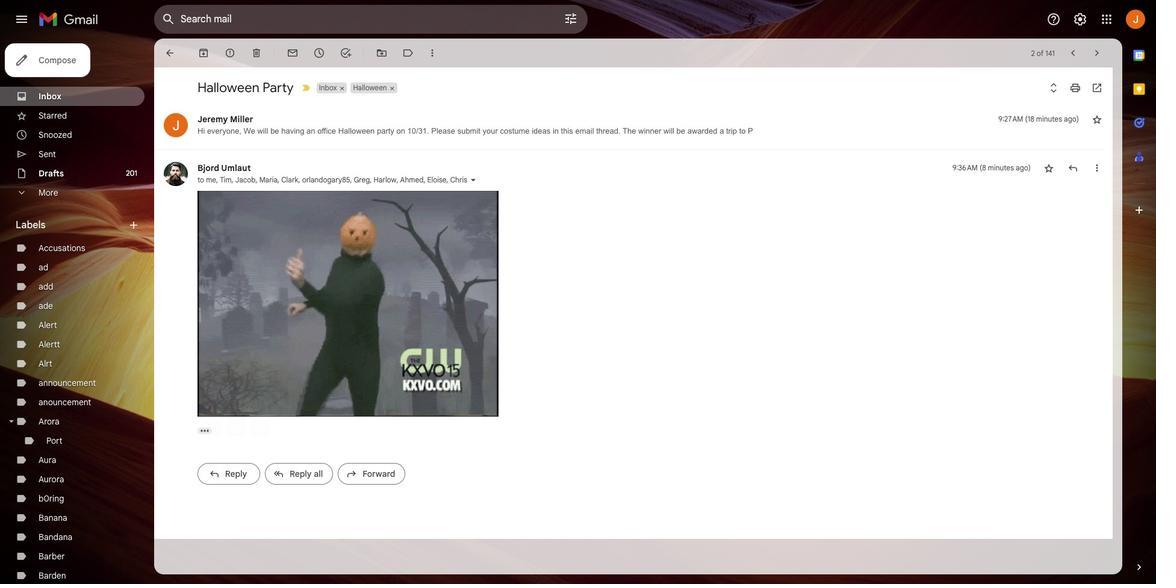 Task type: locate. For each thing, give the bounding box(es) containing it.
halloween for halloween
[[353, 83, 387, 92]]

pumpkin.gif image
[[198, 191, 499, 417]]

your
[[483, 126, 498, 136]]

halloween down move to icon
[[353, 83, 387, 92]]

, left clark
[[278, 175, 280, 184]]

accusations
[[39, 243, 85, 254]]

9:36 am (8 minutes ago)
[[953, 163, 1031, 172]]

umlaut
[[221, 163, 251, 173]]

barden
[[39, 570, 66, 581]]

, down umlaut
[[232, 175, 234, 184]]

starred
[[39, 110, 67, 121]]

miller
[[230, 114, 253, 125]]

forward
[[363, 468, 395, 479]]

more button
[[0, 183, 145, 202]]

to left p
[[739, 126, 746, 136]]

hi
[[198, 126, 205, 136]]

, left tim
[[216, 175, 218, 184]]

chris
[[450, 175, 467, 184]]

Not starred checkbox
[[1043, 162, 1055, 174]]

back to inbox image
[[164, 47, 176, 59]]

eloise
[[427, 175, 447, 184]]

announcement link
[[39, 378, 96, 388]]

halloween inside button
[[353, 83, 387, 92]]

winner
[[638, 126, 662, 136]]

reply all link
[[265, 463, 333, 485]]

maria
[[259, 175, 278, 184]]

the
[[623, 126, 636, 136]]

anouncement link
[[39, 397, 91, 408]]

reply inside reply link
[[225, 468, 247, 479]]

alertt
[[39, 339, 60, 350]]

main menu image
[[14, 12, 29, 27]]

, left eloise
[[424, 175, 426, 184]]

2 be from the left
[[677, 126, 685, 136]]

port link
[[46, 435, 62, 446]]

bandana
[[39, 532, 72, 543]]

halloween
[[198, 80, 260, 96], [353, 83, 387, 92], [338, 126, 375, 136]]

2
[[1031, 48, 1035, 58]]

2 , from the left
[[232, 175, 234, 184]]

inbox down snooze image
[[319, 83, 337, 92]]

of
[[1037, 48, 1044, 58]]

alert link
[[39, 320, 57, 331]]

10 , from the left
[[447, 175, 449, 184]]

1 horizontal spatial to
[[739, 126, 746, 136]]

1 vertical spatial to
[[198, 175, 204, 184]]

, left greg
[[350, 175, 352, 184]]

halloween up jeremy miller
[[198, 80, 260, 96]]

ahmed
[[400, 175, 424, 184]]

hi everyone, we will be having an office halloween party on 10/31. please submit your costume ideas in this email thread. the winner will be awarded a trip to p
[[198, 126, 753, 136]]

snooze image
[[313, 47, 325, 59]]

7 , from the left
[[370, 175, 372, 184]]

reply for reply all
[[290, 468, 312, 479]]

4 , from the left
[[278, 175, 280, 184]]

halloween left party
[[338, 126, 375, 136]]

1 will from the left
[[257, 126, 268, 136]]

b0ring link
[[39, 493, 64, 504]]

reply down add attachment to drive pumpkin.gif icon
[[225, 468, 247, 479]]

be left awarded
[[677, 126, 685, 136]]

in
[[553, 126, 559, 136]]

10/31.
[[407, 126, 429, 136]]

aurora link
[[39, 474, 64, 485]]

more
[[39, 187, 58, 198]]

reply inside reply all link
[[290, 468, 312, 479]]

1 horizontal spatial inbox
[[319, 83, 337, 92]]

support image
[[1047, 12, 1061, 27]]

reply left all
[[290, 468, 312, 479]]

everyone,
[[207, 126, 242, 136]]

report spam image
[[224, 47, 236, 59]]

alertt link
[[39, 339, 60, 350]]

, left ahmed
[[397, 175, 398, 184]]

141
[[1046, 48, 1055, 58]]

aura
[[39, 455, 56, 466]]

barber
[[39, 551, 65, 562]]

9:36 am
[[953, 163, 978, 172]]

inbox for inbox button
[[319, 83, 337, 92]]

anouncement
[[39, 397, 91, 408]]

list
[[154, 101, 1103, 495]]

inbox up starred
[[39, 91, 61, 102]]

trip
[[726, 126, 737, 136]]

inbox inside labels navigation
[[39, 91, 61, 102]]

reply
[[225, 468, 247, 479], [290, 468, 312, 479]]

to
[[739, 126, 746, 136], [198, 175, 204, 184]]

inbox link
[[39, 91, 61, 102]]

drafts
[[39, 168, 64, 179]]

9 , from the left
[[424, 175, 426, 184]]

search mail image
[[158, 8, 179, 30]]

0 horizontal spatial be
[[271, 126, 279, 136]]

6 , from the left
[[350, 175, 352, 184]]

will right winner
[[664, 126, 675, 136]]

,
[[216, 175, 218, 184], [232, 175, 234, 184], [256, 175, 258, 184], [278, 175, 280, 184], [298, 175, 300, 184], [350, 175, 352, 184], [370, 175, 372, 184], [397, 175, 398, 184], [424, 175, 426, 184], [447, 175, 449, 184]]

alert
[[39, 320, 57, 331]]

Search mail text field
[[181, 13, 530, 25]]

will
[[257, 126, 268, 136], [664, 126, 675, 136]]

orlandogary85
[[302, 175, 350, 184]]

, left maria
[[256, 175, 258, 184]]

party
[[377, 126, 394, 136]]

to left me
[[198, 175, 204, 184]]

, left the orlandogary85
[[298, 175, 300, 184]]

None search field
[[154, 5, 588, 34]]

banana
[[39, 513, 67, 523]]

3 , from the left
[[256, 175, 258, 184]]

reply for reply
[[225, 468, 247, 479]]

0 vertical spatial to
[[739, 126, 746, 136]]

(8
[[980, 163, 986, 172]]

0 horizontal spatial inbox
[[39, 91, 61, 102]]

tab list
[[1123, 39, 1156, 541]]

inbox inside inbox button
[[319, 83, 337, 92]]

0 horizontal spatial reply
[[225, 468, 247, 479]]

2 reply from the left
[[290, 468, 312, 479]]

0 horizontal spatial will
[[257, 126, 268, 136]]

1 horizontal spatial be
[[677, 126, 685, 136]]

move to image
[[376, 47, 388, 59]]

banana link
[[39, 513, 67, 523]]

greg
[[354, 175, 370, 184]]

compose
[[39, 55, 76, 66]]

ad
[[39, 262, 48, 273]]

will right we
[[257, 126, 268, 136]]

1 reply from the left
[[225, 468, 247, 479]]

barden link
[[39, 570, 66, 581]]

, left chris
[[447, 175, 449, 184]]

, left harlow
[[370, 175, 372, 184]]

1 horizontal spatial reply
[[290, 468, 312, 479]]

submit
[[458, 126, 481, 136]]

bjord
[[198, 163, 219, 173]]

be
[[271, 126, 279, 136], [677, 126, 685, 136]]

b0ring
[[39, 493, 64, 504]]

8 , from the left
[[397, 175, 398, 184]]

drafts link
[[39, 168, 64, 179]]

reply all
[[290, 468, 323, 479]]

all
[[314, 468, 323, 479]]

save to photos image
[[254, 422, 266, 434]]

be left having
[[271, 126, 279, 136]]

1 horizontal spatial will
[[664, 126, 675, 136]]

tim
[[220, 175, 232, 184]]



Task type: describe. For each thing, give the bounding box(es) containing it.
we
[[244, 126, 255, 136]]

add
[[39, 281, 53, 292]]

halloween party
[[198, 80, 294, 96]]

201
[[126, 169, 137, 178]]

ago)
[[1016, 163, 1031, 172]]

alrt link
[[39, 358, 52, 369]]

snoozed
[[39, 129, 72, 140]]

alrt
[[39, 358, 52, 369]]

0 horizontal spatial to
[[198, 175, 204, 184]]

harlow
[[374, 175, 397, 184]]

add link
[[39, 281, 53, 292]]

clark
[[281, 175, 298, 184]]

having
[[281, 126, 304, 136]]

labels navigation
[[0, 39, 154, 584]]

download attachment pumpkin.gif image
[[206, 422, 218, 434]]

aura link
[[39, 455, 56, 466]]

on
[[397, 126, 405, 136]]

add to tasks image
[[340, 47, 352, 59]]

to me , tim , jacob , maria , clark , orlandogary85 , greg , harlow , ahmed , eloise , chris
[[198, 175, 467, 184]]

archive image
[[198, 47, 210, 59]]

jeremy
[[198, 114, 228, 125]]

forward link
[[338, 463, 406, 485]]

snoozed link
[[39, 129, 72, 140]]

arora link
[[39, 416, 60, 427]]

halloween button
[[351, 83, 388, 93]]

sent link
[[39, 149, 56, 160]]

gmail image
[[39, 7, 104, 31]]

accusations link
[[39, 243, 85, 254]]

starred link
[[39, 110, 67, 121]]

bjord umlaut
[[198, 163, 251, 173]]

reply link
[[198, 463, 260, 485]]

port
[[46, 435, 62, 446]]

ade
[[39, 301, 53, 311]]

9:36 am (8 minutes ago) cell
[[953, 162, 1031, 174]]

delete image
[[251, 47, 263, 59]]

ade link
[[39, 301, 53, 311]]

labels
[[16, 219, 46, 231]]

email
[[575, 126, 594, 136]]

show details image
[[470, 176, 477, 184]]

1 be from the left
[[271, 126, 279, 136]]

newer image
[[1067, 47, 1079, 59]]

arora
[[39, 416, 60, 427]]

thread.
[[596, 126, 621, 136]]

list containing jeremy miller
[[154, 101, 1103, 495]]

this
[[561, 126, 573, 136]]

5 , from the left
[[298, 175, 300, 184]]

inbox for inbox link
[[39, 91, 61, 102]]

aurora
[[39, 474, 64, 485]]

labels image
[[402, 47, 414, 59]]

minutes
[[988, 163, 1014, 172]]

2 of 141
[[1031, 48, 1055, 58]]

mark as unread image
[[287, 47, 299, 59]]

show trimmed content image
[[198, 427, 212, 434]]

compose button
[[5, 43, 91, 77]]

jeremy miller
[[198, 114, 253, 125]]

ad link
[[39, 262, 48, 273]]

office
[[318, 126, 336, 136]]

jacob
[[235, 175, 256, 184]]

older image
[[1091, 47, 1103, 59]]

an
[[307, 126, 315, 136]]

more image
[[426, 47, 438, 59]]

halloween for halloween party
[[198, 80, 260, 96]]

labels heading
[[16, 219, 128, 231]]

a
[[720, 126, 724, 136]]

1 , from the left
[[216, 175, 218, 184]]

inbox button
[[317, 83, 338, 93]]

sent
[[39, 149, 56, 160]]

costume
[[500, 126, 530, 136]]

add attachment to drive pumpkin.gif image
[[230, 422, 242, 433]]

party
[[263, 80, 294, 96]]

please
[[431, 126, 455, 136]]

settings image
[[1073, 12, 1088, 27]]

barber link
[[39, 551, 65, 562]]

bandana link
[[39, 532, 72, 543]]

2 will from the left
[[664, 126, 675, 136]]

p
[[748, 126, 753, 136]]

advanced search options image
[[559, 7, 583, 31]]

me
[[206, 175, 216, 184]]

announcement
[[39, 378, 96, 388]]



Task type: vqa. For each thing, say whether or not it's contained in the screenshot.
Spelling suggestions on
no



